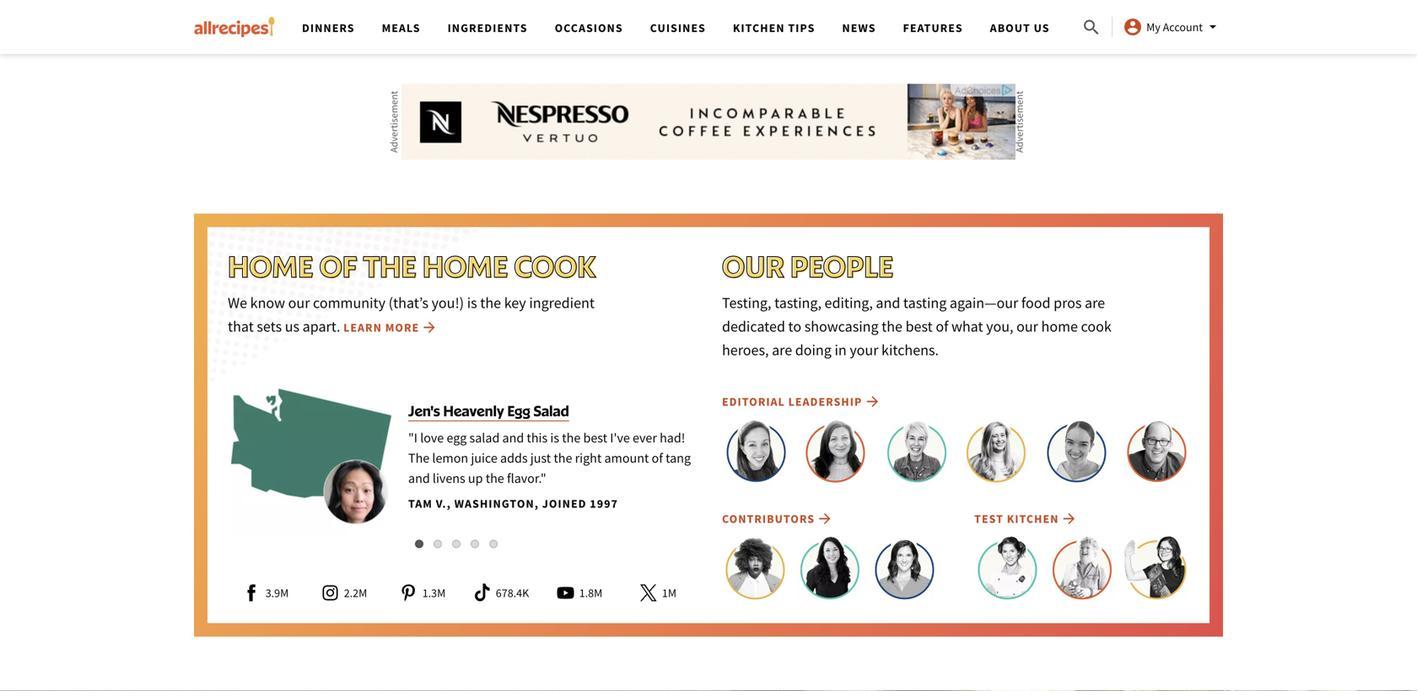 Task type: describe. For each thing, give the bounding box(es) containing it.
testing,
[[722, 294, 772, 313]]

the up (that's
[[364, 248, 416, 284]]

arrow_right image for kitchen
[[1063, 513, 1076, 526]]

and inside testing, tasting, editing, and tasting again—our food pros are dedicated to showcasing the best of what you, our home cook heroes, are doing in your kitchens.
[[876, 294, 900, 313]]

apart.
[[303, 317, 340, 336]]

lemon
[[432, 450, 468, 467]]

salad
[[534, 402, 569, 420]]

leadership
[[789, 394, 862, 410]]

meals link
[[382, 20, 421, 35]]

ingredients link
[[448, 20, 528, 35]]

editorial leadership
[[722, 394, 862, 410]]

visit allrecipes's facebook image
[[242, 583, 262, 604]]

more
[[385, 320, 419, 335]]

amount
[[604, 450, 649, 467]]

right
[[575, 450, 602, 467]]

occasions
[[555, 20, 623, 35]]

learn
[[343, 320, 382, 335]]

ariel image
[[963, 419, 1031, 486]]

home
[[1042, 317, 1078, 336]]

caret_down image
[[1203, 17, 1223, 37]]

tips
[[788, 20, 815, 35]]

learn more
[[343, 320, 419, 335]]

advertisement element
[[402, 84, 1016, 160]]

kitchen tips link
[[733, 20, 815, 35]]

we
[[228, 294, 247, 313]]

community
[[313, 294, 386, 313]]

you!)
[[432, 294, 464, 313]]

joined
[[542, 497, 587, 512]]

just
[[530, 450, 551, 467]]

editing,
[[825, 294, 873, 313]]

learn more link
[[343, 318, 440, 338]]

tang
[[666, 450, 691, 467]]

ingredients
[[448, 20, 528, 35]]

visit allrecipes's tiktok image
[[472, 583, 493, 604]]

2 vertical spatial and
[[408, 470, 430, 487]]

in
[[835, 341, 847, 360]]

1 home from the left
[[228, 248, 313, 284]]

arrow_right image for leadership
[[866, 395, 879, 409]]

food
[[1022, 294, 1051, 313]]

tasting,
[[775, 294, 822, 313]]

dinners link
[[302, 20, 355, 35]]

our inside testing, tasting, editing, and tasting again—our food pros are dedicated to showcasing the best of what you, our home cook heroes, are doing in your kitchens.
[[1017, 317, 1039, 336]]

search image
[[1082, 17, 1102, 38]]

we know our community (that's you!) is the key ingredient that sets us apart.
[[228, 294, 595, 336]]

0 vertical spatial kitchen
[[733, 20, 785, 35]]

1997
[[590, 497, 618, 512]]

cuisines link
[[650, 20, 706, 35]]

tasting
[[904, 294, 947, 313]]

navigation containing dinners
[[289, 0, 1082, 54]]

egg
[[447, 430, 467, 447]]

diana image
[[803, 419, 870, 486]]

egg
[[507, 402, 530, 420]]

visit allrecipes' x image
[[639, 583, 659, 604]]

jen's heavenly egg salad
[[408, 402, 569, 420]]

(that's
[[389, 294, 429, 313]]

arrow_right image
[[818, 513, 832, 526]]

to
[[788, 317, 802, 336]]

"i
[[408, 430, 418, 447]]

features
[[903, 20, 963, 35]]

kitchen tips
[[733, 20, 815, 35]]

our
[[722, 248, 784, 284]]

is for this
[[550, 430, 559, 447]]

visit allrecipes's pinterest image
[[399, 583, 419, 604]]

paul image
[[722, 536, 790, 604]]

salad
[[470, 430, 500, 447]]

test kitchen
[[975, 512, 1059, 527]]

arrow_right image for more
[[423, 321, 436, 334]]

test kitchen link
[[975, 509, 1079, 529]]

washington,
[[454, 497, 539, 512]]

heroes,
[[722, 341, 769, 360]]

liz mervosh image
[[1124, 536, 1191, 604]]

this
[[527, 430, 548, 447]]

dedicated
[[722, 317, 785, 336]]

about us link
[[990, 20, 1050, 35]]

v.,
[[436, 497, 451, 512]]

1 horizontal spatial are
[[1085, 294, 1105, 313]]

about
[[990, 20, 1031, 35]]

us
[[1034, 20, 1050, 35]]

the right up
[[486, 470, 504, 487]]

visit allrecipes's instagram image
[[320, 583, 341, 604]]

news
[[842, 20, 876, 35]]

jen's
[[408, 402, 440, 420]]

meals
[[382, 20, 421, 35]]

kitchens.
[[882, 341, 939, 360]]

editorial leadership link
[[722, 392, 883, 412]]

molly image
[[1043, 419, 1111, 486]]

you,
[[986, 317, 1014, 336]]



Task type: locate. For each thing, give the bounding box(es) containing it.
home up know
[[228, 248, 313, 284]]

arrow_right image
[[423, 321, 436, 334], [866, 395, 879, 409], [1063, 513, 1076, 526]]

1 horizontal spatial and
[[502, 430, 524, 447]]

and left "tasting" at right
[[876, 294, 900, 313]]

heavenly
[[443, 402, 504, 420]]

is for you!)
[[467, 294, 477, 313]]

of left what
[[936, 317, 949, 336]]

arrow_right image inside the learn more link
[[423, 321, 436, 334]]

1 vertical spatial are
[[772, 341, 792, 360]]

love
[[420, 430, 444, 447]]

account
[[1163, 19, 1203, 35]]

ingredient
[[529, 294, 595, 313]]

ever
[[633, 430, 657, 447]]

our inside we know our community (that's you!) is the key ingredient that sets us apart.
[[288, 294, 310, 313]]

our people
[[722, 248, 894, 284]]

the inside testing, tasting, editing, and tasting again—our food pros are dedicated to showcasing the best of what you, our home cook heroes, are doing in your kitchens.
[[882, 317, 903, 336]]

livens
[[433, 470, 465, 487]]

home of the home cook
[[228, 248, 596, 284]]

again—our
[[950, 294, 1019, 313]]

know
[[250, 294, 285, 313]]

are down to
[[772, 341, 792, 360]]

kitchen left tips
[[733, 20, 785, 35]]

1 vertical spatial and
[[502, 430, 524, 447]]

of
[[319, 248, 357, 284], [936, 317, 949, 336], [652, 450, 663, 467]]

key
[[504, 294, 526, 313]]

0 vertical spatial of
[[319, 248, 357, 284]]

best
[[906, 317, 933, 336], [583, 430, 607, 447]]

is right "you!)"
[[467, 294, 477, 313]]

eric image
[[1124, 419, 1191, 486]]

cook
[[1081, 317, 1112, 336]]

the up right
[[562, 430, 581, 447]]

are
[[1085, 294, 1105, 313], [772, 341, 792, 360]]

what
[[952, 317, 983, 336]]

1 vertical spatial arrow_right image
[[866, 395, 879, 409]]

doing
[[795, 341, 832, 360]]

my account button
[[1123, 17, 1223, 37]]

2 vertical spatial of
[[652, 450, 663, 467]]

0 horizontal spatial kitchen
[[733, 20, 785, 35]]

our
[[288, 294, 310, 313], [1017, 317, 1039, 336]]

0 vertical spatial and
[[876, 294, 900, 313]]

cook
[[514, 248, 596, 284]]

best up right
[[583, 430, 607, 447]]

0 horizontal spatial our
[[288, 294, 310, 313]]

is
[[467, 294, 477, 313], [550, 430, 559, 447]]

2 horizontal spatial of
[[936, 317, 949, 336]]

home image
[[194, 17, 275, 37]]

0 vertical spatial best
[[906, 317, 933, 336]]

0 horizontal spatial is
[[467, 294, 477, 313]]

0 horizontal spatial are
[[772, 341, 792, 360]]

tam v., washington, joined 1997 link
[[408, 496, 618, 513]]

kitchen inside 'link'
[[1007, 512, 1059, 527]]

liza image
[[883, 419, 950, 486]]

pros
[[1054, 294, 1082, 313]]

juice
[[471, 450, 498, 467]]

about us
[[990, 20, 1050, 35]]

0 horizontal spatial best
[[583, 430, 607, 447]]

brianna image
[[797, 536, 864, 604]]

are up cook
[[1085, 294, 1105, 313]]

arrow_right image inside editorial leadership link
[[866, 395, 879, 409]]

1 horizontal spatial is
[[550, 430, 559, 447]]

ashley image
[[722, 419, 790, 486]]

the
[[408, 450, 430, 467]]

jen's heavenly egg salad link
[[408, 401, 569, 421]]

of left tang on the left bottom of page
[[652, 450, 663, 467]]

your
[[850, 341, 879, 360]]

0 vertical spatial are
[[1085, 294, 1105, 313]]

julia levy image
[[975, 536, 1042, 604]]

that
[[228, 317, 254, 336]]

of up community
[[319, 248, 357, 284]]

best inside testing, tasting, editing, and tasting again—our food pros are dedicated to showcasing the best of what you, our home cook heroes, are doing in your kitchens.
[[906, 317, 933, 336]]

the up kitchens.
[[882, 317, 903, 336]]

is right this
[[550, 430, 559, 447]]

adds
[[500, 450, 528, 467]]

is inside '"i love egg salad and this is the best i've ever had! the lemon juice adds just the right amount of tang and livens up the flavor."'
[[550, 430, 559, 447]]

people
[[790, 248, 894, 284]]

arrow_right image up the juliana hale image
[[1063, 513, 1076, 526]]

navigation
[[289, 0, 1082, 54]]

our down food
[[1017, 317, 1039, 336]]

1 vertical spatial kitchen
[[1007, 512, 1059, 527]]

best inside '"i love egg salad and this is the best i've ever had! the lemon juice adds just the right amount of tang and livens up the flavor."'
[[583, 430, 607, 447]]

our up us
[[288, 294, 310, 313]]

up
[[468, 470, 483, 487]]

the inside we know our community (that's you!) is the key ingredient that sets us apart.
[[480, 294, 501, 313]]

home up "you!)"
[[423, 248, 508, 284]]

is inside we know our community (that's you!) is the key ingredient that sets us apart.
[[467, 294, 477, 313]]

the right 'just'
[[554, 450, 572, 467]]

kitchen right test
[[1007, 512, 1059, 527]]

showcasing
[[805, 317, 879, 336]]

my account
[[1147, 19, 1203, 35]]

test
[[975, 512, 1004, 527]]

tam v., washington, joined 1997
[[408, 497, 618, 512]]

1 vertical spatial is
[[550, 430, 559, 447]]

juliana hale image
[[1049, 536, 1117, 604]]

arrow_right image inside test kitchen 'link'
[[1063, 513, 1076, 526]]

account image
[[1123, 17, 1143, 37]]

contributors
[[722, 512, 815, 527]]

1 horizontal spatial our
[[1017, 317, 1039, 336]]

0 vertical spatial is
[[467, 294, 477, 313]]

tam
[[408, 497, 433, 512]]

testing, tasting, editing, and tasting again—our food pros are dedicated to showcasing the best of what you, our home cook heroes, are doing in your kitchens.
[[722, 294, 1112, 360]]

and
[[876, 294, 900, 313], [502, 430, 524, 447], [408, 470, 430, 487]]

tam v. image
[[231, 377, 391, 537]]

the
[[364, 248, 416, 284], [480, 294, 501, 313], [882, 317, 903, 336], [562, 430, 581, 447], [554, 450, 572, 467], [486, 470, 504, 487]]

home
[[228, 248, 313, 284], [423, 248, 508, 284]]

0 horizontal spatial arrow_right image
[[423, 321, 436, 334]]

cuisines
[[650, 20, 706, 35]]

and down the the
[[408, 470, 430, 487]]

best down "tasting" at right
[[906, 317, 933, 336]]

kitchen
[[733, 20, 785, 35], [1007, 512, 1059, 527]]

of inside '"i love egg salad and this is the best i've ever had! the lemon juice adds just the right amount of tang and livens up the flavor."'
[[652, 450, 663, 467]]

2 home from the left
[[423, 248, 508, 284]]

us
[[285, 317, 300, 336]]

i've
[[610, 430, 630, 447]]

2 vertical spatial arrow_right image
[[1063, 513, 1076, 526]]

my
[[1147, 19, 1161, 35]]

of inside testing, tasting, editing, and tasting again—our food pros are dedicated to showcasing the best of what you, our home cook heroes, are doing in your kitchens.
[[936, 317, 949, 336]]

1 horizontal spatial arrow_right image
[[866, 395, 879, 409]]

0 horizontal spatial and
[[408, 470, 430, 487]]

1 horizontal spatial kitchen
[[1007, 512, 1059, 527]]

arrow_right image right more
[[423, 321, 436, 334]]

1 horizontal spatial home
[[423, 248, 508, 284]]

the left key
[[480, 294, 501, 313]]

1 vertical spatial our
[[1017, 317, 1039, 336]]

contributors link
[[722, 509, 835, 529]]

0 vertical spatial our
[[288, 294, 310, 313]]

1 horizontal spatial of
[[652, 450, 663, 467]]

features link
[[903, 20, 963, 35]]

0 horizontal spatial of
[[319, 248, 357, 284]]

0 vertical spatial arrow_right image
[[423, 321, 436, 334]]

nicole image
[[871, 536, 939, 604]]

editorial
[[722, 394, 785, 410]]

0 horizontal spatial home
[[228, 248, 313, 284]]

1 vertical spatial best
[[583, 430, 607, 447]]

1 vertical spatial of
[[936, 317, 949, 336]]

2 horizontal spatial arrow_right image
[[1063, 513, 1076, 526]]

and up the adds
[[502, 430, 524, 447]]

1 horizontal spatial best
[[906, 317, 933, 336]]

sets
[[257, 317, 282, 336]]

dinners
[[302, 20, 355, 35]]

news link
[[842, 20, 876, 35]]

2 horizontal spatial and
[[876, 294, 900, 313]]

visit allrecipes's youtube image
[[556, 583, 576, 604]]

"i love egg salad and this is the best i've ever had! the lemon juice adds just the right amount of tang and livens up the flavor."
[[408, 430, 691, 487]]

arrow_right image right leadership
[[866, 395, 879, 409]]



Task type: vqa. For each thing, say whether or not it's contained in the screenshot.
"SHEET" in Meanwhile, make the tortilla strips: Preheat the oven to 350 degrees F (180 degrees C). Line a baking sheet with a silicone mat or parchment paper.
no



